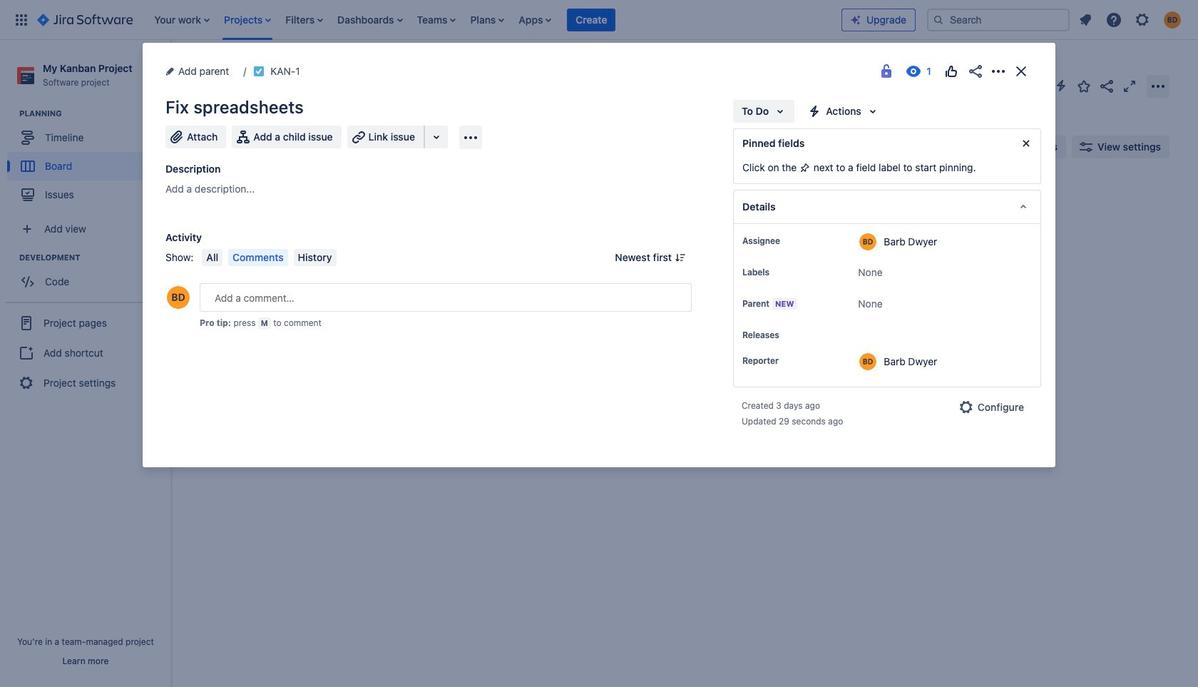 Task type: vqa. For each thing, say whether or not it's contained in the screenshot.
"To Do" element
no



Task type: describe. For each thing, give the bounding box(es) containing it.
add people image
[[351, 138, 368, 156]]

Search field
[[927, 8, 1070, 31]]

copy link to issue image
[[297, 65, 309, 76]]

create column image
[[806, 187, 823, 204]]

task image
[[212, 258, 223, 270]]

actions image
[[990, 63, 1007, 80]]

Search this board text field
[[201, 134, 267, 160]]

1 heading from the top
[[19, 108, 171, 119]]

add app image
[[462, 129, 479, 146]]

task image
[[253, 66, 265, 77]]

more information about barb dwyer image
[[860, 233, 877, 250]]

8 list item from the left
[[567, 0, 616, 40]]

6 list item from the left
[[466, 0, 509, 40]]

3 list item from the left
[[281, 0, 328, 40]]

assignee pin to top. only you can see pinned fields. image
[[783, 235, 795, 247]]

enter full screen image
[[1122, 77, 1139, 95]]

0 vertical spatial group
[[7, 108, 171, 213]]

0 horizontal spatial list
[[147, 0, 842, 40]]

7 list item from the left
[[515, 0, 556, 40]]

2 vertical spatial group
[[6, 302, 166, 403]]

primary element
[[9, 0, 842, 40]]



Task type: locate. For each thing, give the bounding box(es) containing it.
None search field
[[927, 8, 1070, 31]]

vote options: no one has voted for this issue yet. image
[[943, 63, 960, 80]]

Add a comment… field
[[200, 283, 692, 312]]

1 vertical spatial heading
[[19, 252, 171, 263]]

4 list item from the left
[[333, 0, 407, 40]]

close image
[[1013, 63, 1030, 80]]

1 horizontal spatial list
[[1073, 7, 1190, 32]]

star kan board image
[[1076, 77, 1093, 95]]

hide message image
[[1018, 135, 1035, 152]]

2 list item from the left
[[220, 0, 276, 40]]

banner
[[0, 0, 1199, 40]]

list item
[[150, 0, 214, 40], [220, 0, 276, 40], [281, 0, 328, 40], [333, 0, 407, 40], [413, 0, 460, 40], [466, 0, 509, 40], [515, 0, 556, 40], [567, 0, 616, 40]]

labels pin to top. only you can see pinned fields. image
[[773, 267, 784, 278]]

2 heading from the top
[[19, 252, 171, 263]]

details element
[[733, 190, 1042, 224]]

search image
[[933, 14, 945, 25]]

0 vertical spatial heading
[[19, 108, 171, 119]]

group
[[7, 108, 171, 213], [7, 252, 171, 300], [6, 302, 166, 403]]

link web pages and more image
[[428, 128, 445, 146]]

menu bar
[[199, 249, 339, 266]]

more information about barb dwyer image
[[860, 353, 877, 370]]

jira software image
[[37, 11, 133, 28], [37, 11, 133, 28]]

5 list item from the left
[[413, 0, 460, 40]]

dialog
[[143, 43, 1056, 467]]

list
[[147, 0, 842, 40], [1073, 7, 1190, 32]]

reporter pin to top. only you can see pinned fields. image
[[782, 355, 793, 367]]

1 list item from the left
[[150, 0, 214, 40]]

1 vertical spatial group
[[7, 252, 171, 300]]

heading
[[19, 108, 171, 119], [19, 252, 171, 263]]

sidebar element
[[0, 40, 171, 687]]



